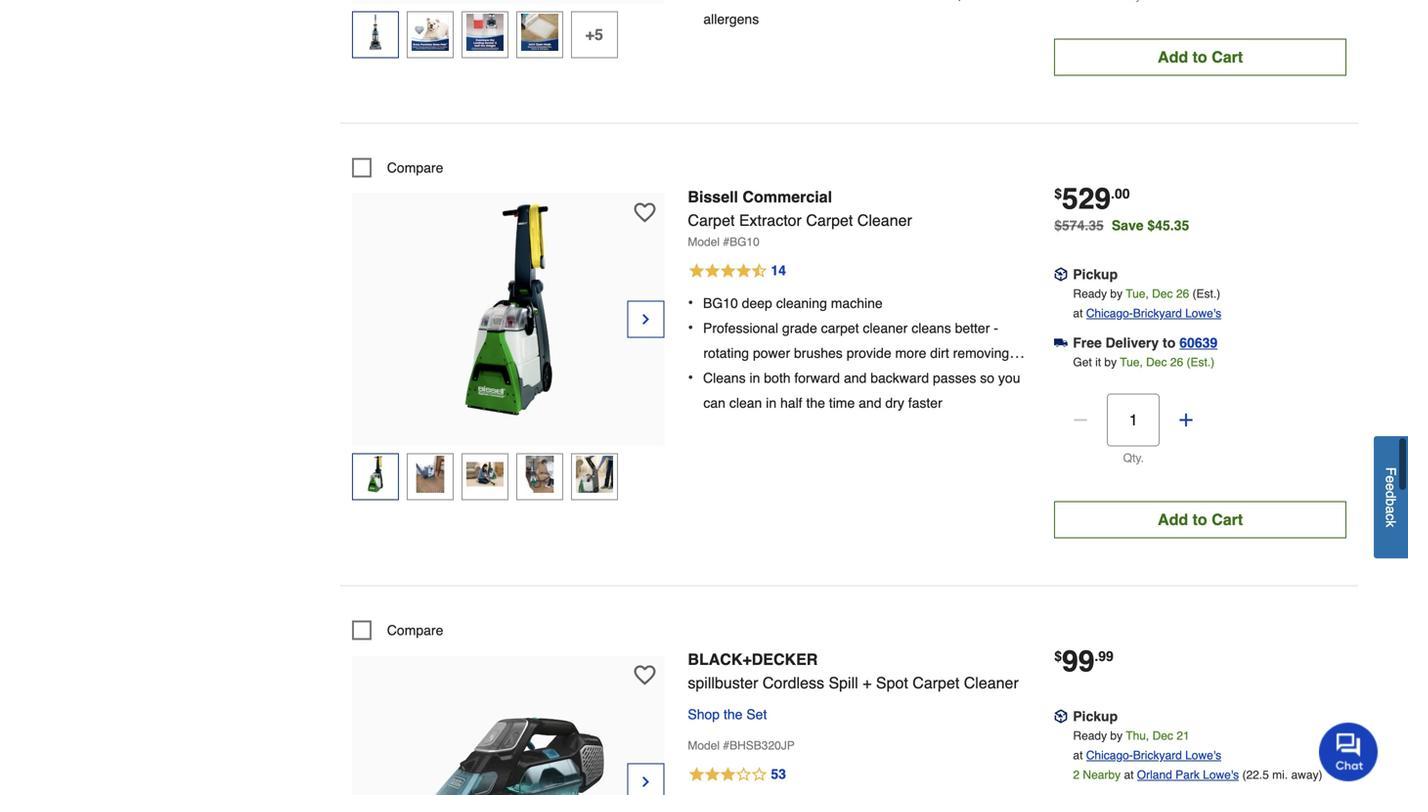 Task type: vqa. For each thing, say whether or not it's contained in the screenshot.
the leftmost Carpet
yes



Task type: locate. For each thing, give the bounding box(es) containing it.
e up b
[[1383, 483, 1399, 491]]

lowe's up orland park lowe's button
[[1185, 749, 1222, 762]]

the
[[806, 395, 825, 411], [724, 707, 743, 722]]

1 vertical spatial 26
[[1170, 355, 1184, 369]]

0 vertical spatial gallery item 0 image
[[401, 203, 616, 418]]

0 vertical spatial add
[[1158, 48, 1188, 66]]

1 vertical spatial add to cart button
[[1055, 501, 1347, 538]]

1 e from the top
[[1383, 475, 1399, 483]]

$ inside $ 529 .00
[[1055, 186, 1062, 201]]

it
[[1095, 355, 1101, 369]]

53
[[771, 766, 786, 782]]

1 vertical spatial chicago-
[[1086, 749, 1133, 762]]

2 brickyard from the top
[[1133, 749, 1182, 762]]

chicago-brickyard lowe's button
[[1086, 304, 1222, 323], [1086, 746, 1222, 765]]

1 horizontal spatial the
[[806, 395, 825, 411]]

1 add to cart from the top
[[1158, 48, 1243, 66]]

chicago-
[[1086, 306, 1133, 320], [1086, 749, 1133, 762]]

1 horizontal spatial cleaner
[[964, 674, 1019, 692]]

1 vertical spatial #
[[723, 739, 730, 752]]

actual price $529.00 element
[[1055, 182, 1130, 216]]

# down shop the set
[[723, 739, 730, 752]]

0 horizontal spatial cleaner
[[858, 211, 912, 229]]

clean
[[729, 395, 762, 411]]

1 vertical spatial power
[[704, 370, 741, 386]]

14 button
[[688, 260, 1031, 283]]

2 horizontal spatial carpet
[[913, 674, 960, 692]]

shop
[[688, 707, 720, 722]]

to for 2nd add to cart button from the bottom
[[1193, 48, 1208, 66]]

1 vertical spatial brickyard
[[1133, 749, 1182, 762]]

dec inside ready by tue, dec 26 (est.) at chicago-brickyard lowe's
[[1152, 287, 1173, 301]]

1 vertical spatial ready
[[1073, 729, 1107, 743]]

# up 4.5 stars image
[[723, 235, 730, 249]]

in left both
[[750, 370, 760, 386]]

chicago-brickyard lowe's button for tue, dec 26
[[1086, 304, 1222, 323]]

add to cart button
[[1055, 39, 1347, 76], [1055, 501, 1347, 538]]

brushes
[[794, 345, 843, 361]]

bg10 inside bissell commercial carpet extractor carpet cleaner model # bg10
[[730, 235, 760, 249]]

• inside • cleans in both forward and backward passes so you can clean in half the time and dry faster
[[688, 368, 693, 386]]

2 chicago-brickyard lowe's button from the top
[[1086, 746, 1222, 765]]

1 vertical spatial bg10
[[703, 295, 738, 311]]

orland park lowe's button
[[1137, 765, 1239, 785]]

#
[[723, 235, 730, 249], [723, 739, 730, 752]]

0 horizontal spatial power
[[704, 370, 741, 386]]

e up d
[[1383, 475, 1399, 483]]

0 vertical spatial by
[[1110, 287, 1123, 301]]

so
[[980, 370, 995, 386]]

add
[[1158, 48, 1188, 66], [1158, 510, 1188, 529]]

0 vertical spatial #
[[723, 235, 730, 249]]

1 vertical spatial pickup
[[1073, 708, 1118, 724]]

in left "half"
[[766, 395, 777, 411]]

1 horizontal spatial in
[[766, 395, 777, 411]]

cleaner inside black+decker spillbuster cordless spill + spot carpet cleaner
[[964, 674, 1019, 692]]

0 horizontal spatial carpet
[[688, 211, 735, 229]]

chevron right image
[[638, 309, 654, 329], [638, 772, 654, 792]]

1 vertical spatial at
[[1073, 749, 1083, 762]]

2 add from the top
[[1158, 510, 1188, 529]]

lowe's inside ready by tue, dec 26 (est.) at chicago-brickyard lowe's
[[1185, 306, 1222, 320]]

qty.
[[1123, 451, 1144, 465]]

0 vertical spatial brickyard
[[1133, 306, 1182, 320]]

1 add to cart button from the top
[[1055, 39, 1347, 76]]

# inside bissell commercial carpet extractor carpet cleaner model # bg10
[[723, 235, 730, 249]]

by
[[1110, 287, 1123, 301], [1105, 355, 1117, 369], [1110, 729, 1123, 743]]

(22.5
[[1243, 768, 1269, 782]]

•
[[688, 293, 693, 311], [688, 318, 693, 336], [688, 368, 693, 386]]

1 vertical spatial compare
[[387, 622, 443, 638]]

0 vertical spatial add to cart
[[1158, 48, 1243, 66]]

dirt
[[930, 345, 949, 361]]

orland
[[1137, 768, 1172, 782]]

thumbnail image
[[357, 14, 394, 51], [412, 14, 449, 51], [466, 14, 503, 51], [521, 14, 558, 51], [357, 456, 394, 493], [412, 456, 449, 493], [466, 456, 503, 493], [521, 456, 558, 493], [576, 456, 613, 493]]

lowe's right park
[[1203, 768, 1239, 782]]

1 vertical spatial •
[[688, 318, 693, 336]]

1 vertical spatial by
[[1105, 355, 1117, 369]]

1 cart from the top
[[1212, 48, 1243, 66]]

compare inside 1002702758 element
[[387, 622, 443, 638]]

1 ready from the top
[[1073, 287, 1107, 301]]

by left "thu,"
[[1110, 729, 1123, 743]]

1 add from the top
[[1158, 48, 1188, 66]]

add to cart
[[1158, 48, 1243, 66], [1158, 510, 1243, 529]]

at up 2
[[1073, 749, 1083, 762]]

0 vertical spatial bg10
[[730, 235, 760, 249]]

to
[[1193, 48, 1208, 66], [1163, 335, 1176, 351], [1193, 510, 1208, 529]]

(est.) inside ready by tue, dec 26 (est.) at chicago-brickyard lowe's
[[1193, 287, 1221, 301]]

2 vertical spatial •
[[688, 368, 693, 386]]

by inside ready by tue, dec 26 (est.) at chicago-brickyard lowe's
[[1110, 287, 1123, 301]]

0 vertical spatial power
[[753, 345, 790, 361]]

pickup image down $574.35
[[1055, 268, 1068, 281]]

bg10 inside • bg10 deep cleaning machine • professional grade carpet cleaner cleans better - rotating power brushes provide more dirt removing power
[[703, 295, 738, 311]]

(est.)
[[1193, 287, 1221, 301], [1187, 355, 1215, 369]]

bg10 up "professional"
[[703, 295, 738, 311]]

1 chevron right image from the top
[[638, 309, 654, 329]]

compare inside 50145856 element
[[387, 160, 443, 175]]

1 vertical spatial chicago-brickyard lowe's button
[[1086, 746, 1222, 765]]

0 vertical spatial ready
[[1073, 287, 1107, 301]]

1 vertical spatial add
[[1158, 510, 1188, 529]]

1 compare from the top
[[387, 160, 443, 175]]

1 vertical spatial pickup image
[[1055, 710, 1068, 723]]

bissell
[[688, 188, 738, 206]]

by up delivery at the top right of the page
[[1110, 287, 1123, 301]]

gallery item 0 image
[[401, 203, 616, 418], [401, 665, 616, 795]]

2 # from the top
[[723, 739, 730, 752]]

1 horizontal spatial carpet
[[806, 211, 853, 229]]

carpet
[[688, 211, 735, 229], [806, 211, 853, 229], [913, 674, 960, 692]]

brickyard
[[1133, 306, 1182, 320], [1133, 749, 1182, 762]]

the right "half"
[[806, 395, 825, 411]]

0 horizontal spatial in
[[750, 370, 760, 386]]

lowe's up "60639"
[[1185, 306, 1222, 320]]

dec inside ready by thu, dec 21 at chicago-brickyard lowe's 2 nearby at orland park lowe's (22.5 mi. away)
[[1153, 729, 1174, 743]]

by right it
[[1105, 355, 1117, 369]]

heart outline image
[[634, 664, 656, 686]]

model inside bissell commercial carpet extractor carpet cleaner model # bg10
[[688, 235, 720, 249]]

-
[[994, 320, 998, 336]]

can
[[704, 395, 726, 411]]

1 vertical spatial gallery item 0 image
[[401, 665, 616, 795]]

1 vertical spatial chevron right image
[[638, 772, 654, 792]]

model down shop on the bottom
[[688, 739, 720, 752]]

black+decker
[[688, 650, 818, 668]]

ready up free
[[1073, 287, 1107, 301]]

• left "cleans"
[[688, 368, 693, 386]]

pickup image
[[1055, 268, 1068, 281], [1055, 710, 1068, 723]]

1 brickyard from the top
[[1133, 306, 1182, 320]]

0 vertical spatial chicago-brickyard lowe's button
[[1086, 304, 1222, 323]]

0 vertical spatial dec
[[1152, 287, 1173, 301]]

chat invite button image
[[1319, 722, 1379, 781]]

cleaner
[[863, 320, 908, 336]]

1 vertical spatial cleaner
[[964, 674, 1019, 692]]

cleaning
[[776, 295, 827, 311]]

0 horizontal spatial the
[[724, 707, 743, 722]]

ready inside ready by tue, dec 26 (est.) at chicago-brickyard lowe's
[[1073, 287, 1107, 301]]

pickup down $574.35
[[1073, 266, 1118, 282]]

0 vertical spatial cleaner
[[858, 211, 912, 229]]

chicago- up the nearby
[[1086, 749, 1133, 762]]

• left "professional"
[[688, 318, 693, 336]]

1 # from the top
[[723, 235, 730, 249]]

brickyard inside ready by thu, dec 21 at chicago-brickyard lowe's 2 nearby at orland park lowe's (22.5 mi. away)
[[1133, 749, 1182, 762]]

0 vertical spatial model
[[688, 235, 720, 249]]

0 vertical spatial to
[[1193, 48, 1208, 66]]

0 vertical spatial •
[[688, 293, 693, 311]]

1 pickup image from the top
[[1055, 268, 1068, 281]]

2 vertical spatial to
[[1193, 510, 1208, 529]]

chicago- up free
[[1086, 306, 1133, 320]]

cleans
[[912, 320, 951, 336]]

cordless
[[763, 674, 824, 692]]

carpet
[[821, 320, 859, 336]]

cart
[[1212, 48, 1243, 66], [1212, 510, 1243, 529]]

compare
[[387, 160, 443, 175], [387, 622, 443, 638]]

0 vertical spatial chevron right image
[[638, 309, 654, 329]]

pickup for tue, dec 26
[[1073, 266, 1118, 282]]

1 pickup from the top
[[1073, 266, 1118, 282]]

(est.) down 60639 button
[[1187, 355, 1215, 369]]

2 pickup from the top
[[1073, 708, 1118, 724]]

26 up 60639 button
[[1176, 287, 1189, 301]]

2 vertical spatial by
[[1110, 729, 1123, 743]]

shop the set
[[688, 707, 767, 722]]

brickyard up orland
[[1133, 749, 1182, 762]]

3 • from the top
[[688, 368, 693, 386]]

by for tue,
[[1110, 287, 1123, 301]]

ready
[[1073, 287, 1107, 301], [1073, 729, 1107, 743]]

chevron right image left "professional"
[[638, 309, 654, 329]]

1 chicago- from the top
[[1086, 306, 1133, 320]]

chevron right image left 3 stars image
[[638, 772, 654, 792]]

at left orland
[[1124, 768, 1134, 782]]

26 down 60639 button
[[1170, 355, 1184, 369]]

pickup image down 99
[[1055, 710, 1068, 723]]

chicago-brickyard lowe's button up free delivery to 60639
[[1086, 304, 1222, 323]]

model
[[688, 235, 720, 249], [688, 739, 720, 752]]

the left the "set"
[[724, 707, 743, 722]]

0 vertical spatial lowe's
[[1185, 306, 1222, 320]]

f e e d b a c k
[[1383, 467, 1399, 527]]

2 add to cart button from the top
[[1055, 501, 1347, 538]]

model # bhsb320jp
[[688, 739, 795, 752]]

tue, inside ready by tue, dec 26 (est.) at chicago-brickyard lowe's
[[1126, 287, 1149, 301]]

bg10
[[730, 235, 760, 249], [703, 295, 738, 311]]

chicago- inside ready by tue, dec 26 (est.) at chicago-brickyard lowe's
[[1086, 306, 1133, 320]]

cleaner left 99
[[964, 674, 1019, 692]]

0 vertical spatial pickup image
[[1055, 268, 1068, 281]]

add for 2nd add to cart button from the bottom
[[1158, 48, 1188, 66]]

$ up $574.35
[[1055, 186, 1062, 201]]

1 vertical spatial add to cart
[[1158, 510, 1243, 529]]

1 • from the top
[[688, 293, 693, 311]]

removing
[[953, 345, 1010, 361]]

forward
[[795, 370, 840, 386]]

ready up the nearby
[[1073, 729, 1107, 743]]

and left dry
[[859, 395, 882, 411]]

and up time
[[844, 370, 867, 386]]

0 vertical spatial add to cart button
[[1055, 39, 1347, 76]]

2 model from the top
[[688, 739, 720, 752]]

model up 4.5 stars image
[[688, 235, 720, 249]]

k
[[1383, 520, 1399, 527]]

+5 button
[[571, 11, 618, 58]]

1 vertical spatial $
[[1055, 648, 1062, 664]]

0 vertical spatial the
[[806, 395, 825, 411]]

tue, up delivery at the top right of the page
[[1126, 287, 1149, 301]]

1 vertical spatial dec
[[1146, 355, 1167, 369]]

carpet right the spot
[[913, 674, 960, 692]]

2 chevron right image from the top
[[638, 772, 654, 792]]

0 vertical spatial compare
[[387, 160, 443, 175]]

1 chicago-brickyard lowe's button from the top
[[1086, 304, 1222, 323]]

chicago-brickyard lowe's button up orland
[[1086, 746, 1222, 765]]

2 pickup image from the top
[[1055, 710, 1068, 723]]

carpet down bissell
[[688, 211, 735, 229]]

2 vertical spatial dec
[[1153, 729, 1174, 743]]

cleaner up 14 button
[[858, 211, 912, 229]]

(est.) up "60639"
[[1193, 287, 1221, 301]]

thu,
[[1126, 729, 1149, 743]]

$
[[1055, 186, 1062, 201], [1055, 648, 1062, 664]]

ready by thu, dec 21 at chicago-brickyard lowe's 2 nearby at orland park lowe's (22.5 mi. away)
[[1073, 729, 1323, 782]]

2 chicago- from the top
[[1086, 749, 1133, 762]]

26
[[1176, 287, 1189, 301], [1170, 355, 1184, 369]]

0 vertical spatial $
[[1055, 186, 1062, 201]]

bg10 up 4.5 stars image
[[730, 235, 760, 249]]

1 horizontal spatial power
[[753, 345, 790, 361]]

at
[[1073, 306, 1083, 320], [1073, 749, 1083, 762], [1124, 768, 1134, 782]]

tue, down delivery at the top right of the page
[[1120, 355, 1143, 369]]

2 ready from the top
[[1073, 729, 1107, 743]]

• down 4.5 stars image
[[688, 293, 693, 311]]

dec up free delivery to 60639
[[1152, 287, 1173, 301]]

carpet down commercial
[[806, 211, 853, 229]]

2 vertical spatial lowe's
[[1203, 768, 1239, 782]]

1 vertical spatial model
[[688, 739, 720, 752]]

1 model from the top
[[688, 235, 720, 249]]

power up both
[[753, 345, 790, 361]]

dec left 21
[[1153, 729, 1174, 743]]

2 $ from the top
[[1055, 648, 1062, 664]]

pickup down actual price $99.99 element
[[1073, 708, 1118, 724]]

dec down free delivery to 60639
[[1146, 355, 1167, 369]]

1 $ from the top
[[1055, 186, 1062, 201]]

power down rotating
[[704, 370, 741, 386]]

2 compare from the top
[[387, 622, 443, 638]]

spot
[[876, 674, 908, 692]]

lowe's
[[1185, 306, 1222, 320], [1185, 749, 1222, 762], [1203, 768, 1239, 782]]

power
[[753, 345, 790, 361], [704, 370, 741, 386]]

1 vertical spatial tue,
[[1120, 355, 1143, 369]]

the inside • cleans in both forward and backward passes so you can clean in half the time and dry faster
[[806, 395, 825, 411]]

0 vertical spatial pickup
[[1073, 266, 1118, 282]]

e
[[1383, 475, 1399, 483], [1383, 483, 1399, 491]]

0 vertical spatial chicago-
[[1086, 306, 1133, 320]]

by inside ready by thu, dec 21 at chicago-brickyard lowe's 2 nearby at orland park lowe's (22.5 mi. away)
[[1110, 729, 1123, 743]]

0 vertical spatial in
[[750, 370, 760, 386]]

• bg10 deep cleaning machine • professional grade carpet cleaner cleans better - rotating power brushes provide more dirt removing power
[[688, 293, 1010, 386]]

at inside ready by tue, dec 26 (est.) at chicago-brickyard lowe's
[[1073, 306, 1083, 320]]

1 vertical spatial cart
[[1212, 510, 1243, 529]]

minus image
[[1071, 410, 1091, 430]]

0 vertical spatial at
[[1073, 306, 1083, 320]]

spill
[[829, 674, 858, 692]]

$ left .99
[[1055, 648, 1062, 664]]

0 vertical spatial cart
[[1212, 48, 1243, 66]]

passes
[[933, 370, 976, 386]]

2 cart from the top
[[1212, 510, 1243, 529]]

3 stars image
[[688, 763, 787, 787]]

.00
[[1111, 186, 1130, 201]]

ready for at
[[1073, 287, 1107, 301]]

0 vertical spatial (est.)
[[1193, 287, 1221, 301]]

0 vertical spatial tue,
[[1126, 287, 1149, 301]]

cart for 2nd add to cart button from the bottom
[[1212, 48, 1243, 66]]

at up free
[[1073, 306, 1083, 320]]

dec for tue,
[[1152, 287, 1173, 301]]

brickyard up free delivery to 60639
[[1133, 306, 1182, 320]]

ready inside ready by thu, dec 21 at chicago-brickyard lowe's 2 nearby at orland park lowe's (22.5 mi. away)
[[1073, 729, 1107, 743]]

1002702758 element
[[352, 620, 443, 640]]

in
[[750, 370, 760, 386], [766, 395, 777, 411]]

$ inside $ 99 .99
[[1055, 648, 1062, 664]]

0 vertical spatial 26
[[1176, 287, 1189, 301]]

0 vertical spatial and
[[844, 370, 867, 386]]



Task type: describe. For each thing, give the bounding box(es) containing it.
professional
[[703, 320, 779, 336]]

b
[[1383, 498, 1399, 506]]

chevron right image for second gallery item 0 image from the top of the page
[[638, 772, 654, 792]]

cart for 2nd add to cart button from the top
[[1212, 510, 1243, 529]]

• for •
[[688, 293, 693, 311]]

both
[[764, 370, 791, 386]]

get
[[1073, 355, 1092, 369]]

53 button
[[688, 763, 1031, 787]]

black+decker spillbuster cordless spill + spot carpet cleaner
[[688, 650, 1019, 692]]

backward
[[871, 370, 929, 386]]

bhsb320jp
[[730, 739, 795, 752]]

commercial
[[743, 188, 832, 206]]

set
[[747, 707, 767, 722]]

d
[[1383, 491, 1399, 498]]

1 gallery item 0 image from the top
[[401, 203, 616, 418]]

f
[[1383, 467, 1399, 475]]

grade
[[782, 320, 817, 336]]

chicago-brickyard lowe's button for thu, dec 21
[[1086, 746, 1222, 765]]

compare for bissell commercial
[[387, 160, 443, 175]]

mi.
[[1273, 768, 1288, 782]]

21
[[1177, 729, 1190, 743]]

to for 2nd add to cart button from the top
[[1193, 510, 1208, 529]]

park
[[1176, 768, 1200, 782]]

bissell commercial carpet extractor carpet cleaner model # bg10
[[688, 188, 912, 249]]

more
[[895, 345, 927, 361]]

add for 2nd add to cart button from the top
[[1158, 510, 1188, 529]]

Stepper number input field with increment and decrement buttons number field
[[1107, 394, 1160, 446]]

rotating
[[704, 345, 749, 361]]

spillbuster
[[688, 674, 758, 692]]

by for thu,
[[1110, 729, 1123, 743]]

machine
[[831, 295, 883, 311]]

2
[[1073, 768, 1080, 782]]

carpet inside black+decker spillbuster cordless spill + spot carpet cleaner
[[913, 674, 960, 692]]

brickyard inside ready by tue, dec 26 (est.) at chicago-brickyard lowe's
[[1133, 306, 1182, 320]]

delivery
[[1106, 335, 1159, 351]]

nearby
[[1083, 768, 1121, 782]]

f e e d b a c k button
[[1374, 436, 1408, 558]]

time
[[829, 395, 855, 411]]

1 vertical spatial in
[[766, 395, 777, 411]]

1 vertical spatial and
[[859, 395, 882, 411]]

2 gallery item 0 image from the top
[[401, 665, 616, 795]]

2 add to cart from the top
[[1158, 510, 1243, 529]]

heart outline image
[[634, 202, 656, 223]]

$ 99 .99
[[1055, 644, 1114, 678]]

$574.35
[[1055, 217, 1104, 233]]

14
[[771, 262, 786, 278]]

better
[[955, 320, 990, 336]]

free delivery to 60639
[[1073, 335, 1218, 351]]

ready for chicago-
[[1073, 729, 1107, 743]]

was price $574.35 element
[[1055, 213, 1112, 233]]

$45.35
[[1148, 217, 1189, 233]]

truck filled image
[[1055, 336, 1068, 350]]

2 • from the top
[[688, 318, 693, 336]]

save
[[1112, 217, 1144, 233]]

cleans
[[703, 370, 746, 386]]

1 vertical spatial lowe's
[[1185, 749, 1222, 762]]

you
[[998, 370, 1021, 386]]

faster
[[908, 395, 943, 411]]

+
[[863, 674, 872, 692]]

529
[[1062, 182, 1111, 216]]

dec for thu,
[[1153, 729, 1174, 743]]

60639 button
[[1180, 333, 1218, 352]]

50145856 element
[[352, 158, 443, 177]]

• cleans in both forward and backward passes so you can clean in half the time and dry faster
[[688, 368, 1021, 411]]

60639
[[1180, 335, 1218, 351]]

actual price $99.99 element
[[1055, 644, 1114, 678]]

pickup for at
[[1073, 708, 1118, 724]]

1 vertical spatial the
[[724, 707, 743, 722]]

2 vertical spatial at
[[1124, 768, 1134, 782]]

get it by tue, dec 26 (est.)
[[1073, 355, 1215, 369]]

$ for 529
[[1055, 186, 1062, 201]]

2 e from the top
[[1383, 483, 1399, 491]]

pickup image for at
[[1055, 710, 1068, 723]]

26 inside ready by tue, dec 26 (est.) at chicago-brickyard lowe's
[[1176, 287, 1189, 301]]

free
[[1073, 335, 1102, 351]]

pickup image for tue, dec 26
[[1055, 268, 1068, 281]]

away)
[[1291, 768, 1323, 782]]

plus image
[[1177, 410, 1196, 430]]

extractor
[[739, 211, 802, 229]]

cleaner inside bissell commercial carpet extractor carpet cleaner model # bg10
[[858, 211, 912, 229]]

provide
[[847, 345, 892, 361]]

1 vertical spatial (est.)
[[1187, 355, 1215, 369]]

dry
[[885, 395, 905, 411]]

+5
[[586, 25, 603, 43]]

$ 529 .00
[[1055, 182, 1130, 216]]

deep
[[742, 295, 772, 311]]

chevron right image for first gallery item 0 image
[[638, 309, 654, 329]]

a
[[1383, 506, 1399, 514]]

half
[[780, 395, 803, 411]]

1 vertical spatial to
[[1163, 335, 1176, 351]]

.99
[[1095, 648, 1114, 664]]

ready by tue, dec 26 (est.) at chicago-brickyard lowe's
[[1073, 287, 1222, 320]]

$ for 99
[[1055, 648, 1062, 664]]

c
[[1383, 514, 1399, 520]]

shop the set link
[[688, 703, 767, 726]]

4.5 stars image
[[688, 260, 787, 283]]

• for and
[[688, 368, 693, 386]]

$574.35 save $45.35
[[1055, 217, 1189, 233]]

chicago- inside ready by thu, dec 21 at chicago-brickyard lowe's 2 nearby at orland park lowe's (22.5 mi. away)
[[1086, 749, 1133, 762]]

99
[[1062, 644, 1095, 678]]

compare for black+decker
[[387, 622, 443, 638]]



